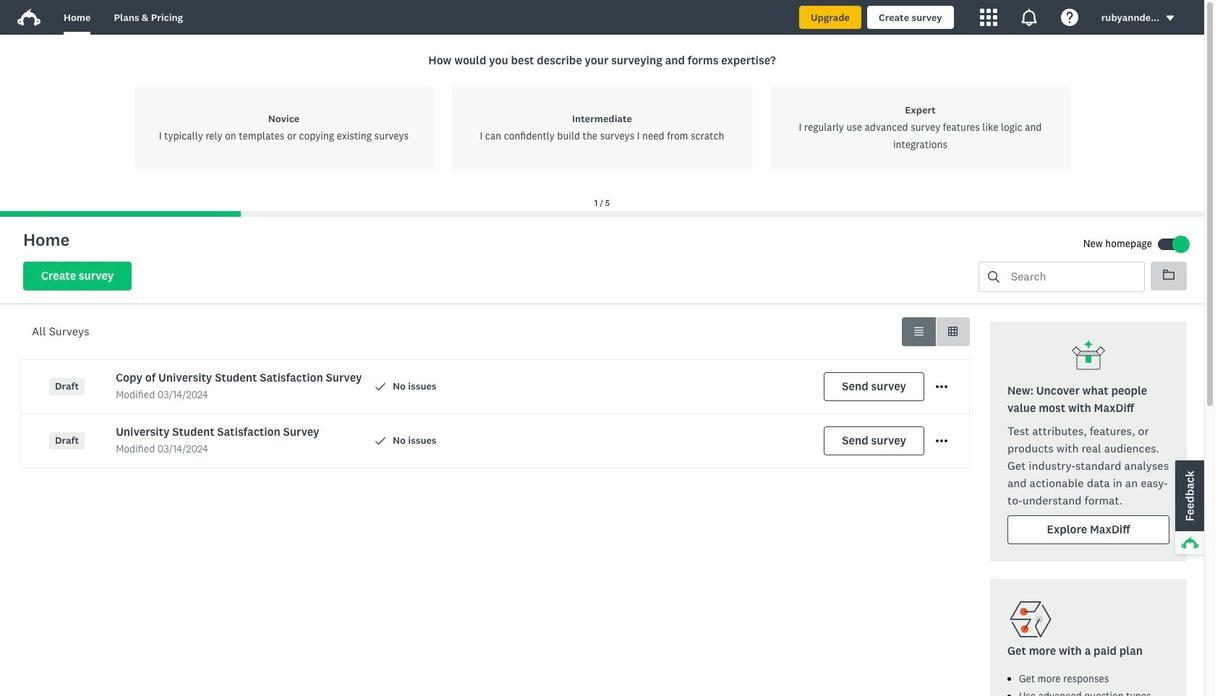 Task type: locate. For each thing, give the bounding box(es) containing it.
folders image
[[1164, 269, 1175, 281]]

max diff icon image
[[1072, 339, 1106, 374]]

2 open menu image from the top
[[936, 436, 948, 447]]

0 vertical spatial open menu image
[[936, 386, 948, 389]]

search image
[[988, 271, 1000, 283], [988, 271, 1000, 283]]

no issues image
[[376, 437, 386, 447]]

brand logo image
[[17, 6, 41, 29], [17, 9, 41, 26]]

products icon image
[[980, 9, 998, 26], [980, 9, 998, 26]]

help icon image
[[1061, 9, 1079, 26]]

2 open menu image from the top
[[936, 440, 948, 443]]

response based pricing icon image
[[1008, 597, 1054, 643]]

dropdown arrow icon image
[[1166, 13, 1176, 23], [1167, 16, 1175, 21]]

1 vertical spatial open menu image
[[936, 440, 948, 443]]

open menu image
[[936, 381, 948, 393], [936, 440, 948, 443]]

group
[[902, 318, 970, 347]]

folders image
[[1164, 270, 1175, 280]]

1 vertical spatial open menu image
[[936, 436, 948, 447]]

0 vertical spatial open menu image
[[936, 381, 948, 393]]

open menu image
[[936, 386, 948, 389], [936, 436, 948, 447]]

1 open menu image from the top
[[936, 381, 948, 393]]

dialog
[[0, 35, 1205, 217]]

Search text field
[[1000, 263, 1145, 292]]

no issues image
[[376, 382, 386, 393]]

1 brand logo image from the top
[[17, 6, 41, 29]]

2 brand logo image from the top
[[17, 9, 41, 26]]



Task type: describe. For each thing, give the bounding box(es) containing it.
notification center icon image
[[1021, 9, 1038, 26]]

1 open menu image from the top
[[936, 386, 948, 389]]



